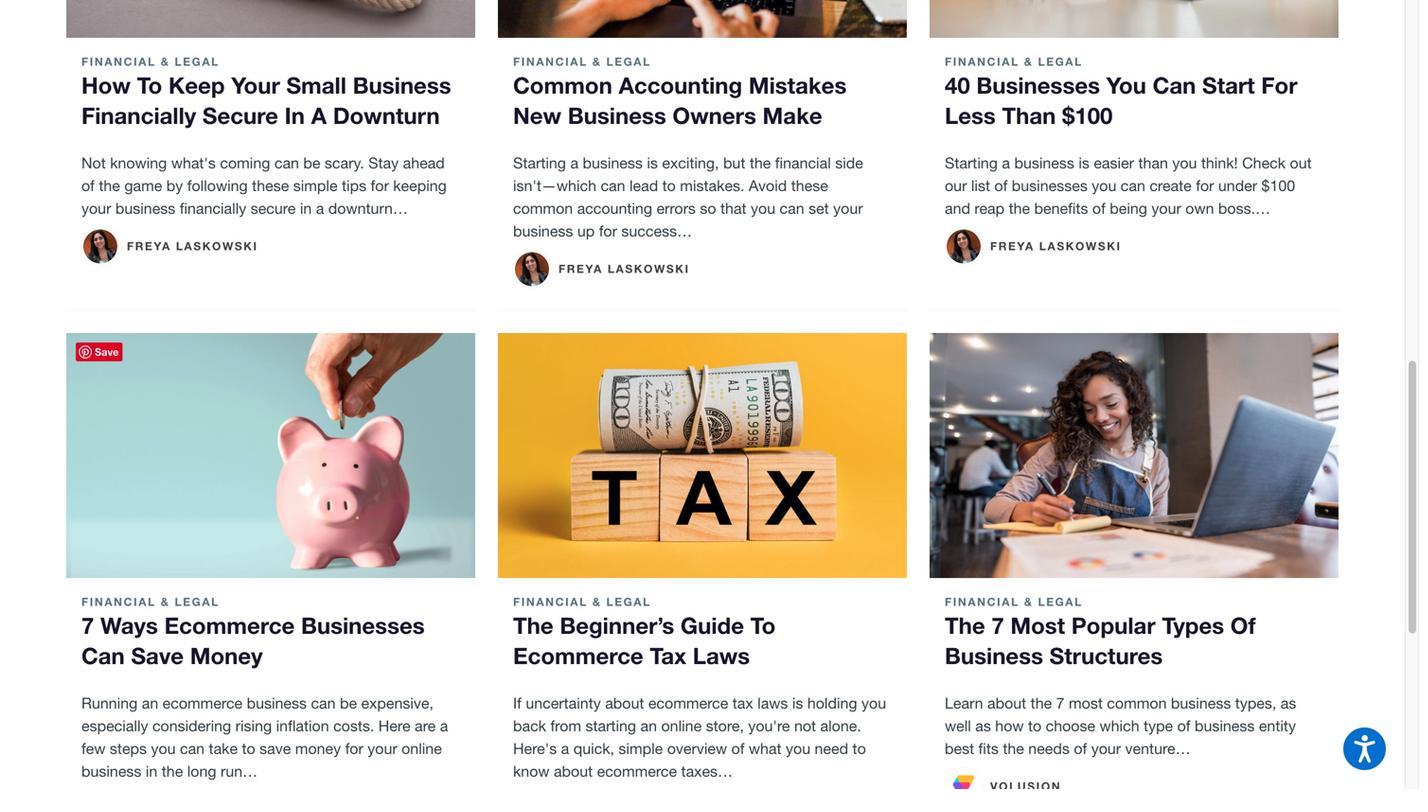 Task type: locate. For each thing, give the bounding box(es) containing it.
the up if
[[513, 612, 554, 639]]

inflation
[[276, 718, 329, 735]]

your down which
[[1092, 740, 1121, 758]]

be inside not knowing what's coming can be scary. stay ahead of the game by following these simple tips for keeping your business financially secure in a downturn…
[[303, 154, 321, 172]]

you right steps at the left
[[151, 740, 176, 758]]

freya laskowski down benefits
[[991, 239, 1122, 253]]

side
[[835, 154, 864, 172]]

0 vertical spatial save
[[95, 346, 119, 358]]

1 the from the left
[[513, 612, 554, 639]]

businesses
[[977, 71, 1100, 98], [301, 612, 425, 639]]

legal for businesses
[[1038, 55, 1083, 68]]

is inside 'starting a business is easier than you think! check out our list of businesses you can create for under $100 and reap the benefits of being your own boss.…'
[[1079, 154, 1090, 172]]

following
[[187, 177, 248, 194]]

to up financially
[[137, 71, 162, 98]]

starting for common accounting mistakes new business owners make
[[513, 154, 566, 172]]

new
[[513, 102, 562, 129]]

businesses inside financial & legal 7 ways ecommerce businesses can save money
[[301, 612, 425, 639]]

0 horizontal spatial simple
[[293, 177, 338, 194]]

40
[[945, 71, 970, 98]]

to up errors
[[663, 177, 676, 194]]

of inside financial & legal the 7 most popular types of business structures
[[1231, 612, 1256, 639]]

a right secure
[[316, 200, 324, 217]]

1 horizontal spatial freya laskowski
[[559, 262, 690, 275]]

for inside starting a business is exciting, but the financial side isn't—which can lead to mistakes. avoid these common accounting errors so that you can set your business up for success…
[[599, 222, 617, 240]]

easier
[[1094, 154, 1135, 172]]

online inside 'if uncertainty about ecommerce tax laws is holding you back from starting an online store, you're not alone. here's a quick, simple overview of what you need to know about ecommerce taxes…'
[[661, 718, 702, 735]]

0 horizontal spatial be
[[303, 154, 321, 172]]

for up own at the right of page
[[1196, 177, 1215, 194]]

a inside running an ecommerce business can be expensive, especially considering rising inflation costs. here are a few steps you can take to save money for your online business in the long run…
[[440, 718, 448, 735]]

1 horizontal spatial $100
[[1262, 177, 1296, 194]]

0 horizontal spatial ecommerce
[[164, 612, 295, 639]]

7 left 'ways'
[[81, 612, 94, 639]]

than
[[1002, 102, 1056, 129]]

freya laskowski link down up
[[513, 250, 690, 288]]

choose
[[1046, 718, 1096, 735]]

the inside 'starting a business is easier than you think! check out our list of businesses you can create for under $100 and reap the benefits of being your own boss.…'
[[1009, 200, 1030, 217]]

7 left the most
[[992, 612, 1004, 639]]

0 horizontal spatial as
[[976, 718, 991, 735]]

a inside 'if uncertainty about ecommerce tax laws is holding you back from starting an online store, you're not alone. here's a quick, simple overview of what you need to know about ecommerce taxes…'
[[561, 740, 569, 758]]

financial
[[775, 154, 831, 172]]

how
[[81, 71, 131, 98]]

business up the downturn
[[353, 71, 451, 98]]

less
[[945, 102, 996, 129]]

1 vertical spatial common
[[1107, 695, 1167, 713]]

how
[[996, 718, 1024, 735]]

guide
[[681, 612, 744, 639]]

freya for than
[[991, 239, 1035, 253]]

1 vertical spatial in
[[300, 200, 312, 217]]

for right up
[[599, 222, 617, 240]]

financial
[[81, 55, 156, 68], [513, 55, 588, 68], [945, 55, 1020, 68], [81, 596, 156, 609], [513, 596, 588, 609], [945, 596, 1020, 609]]

$100
[[1063, 102, 1113, 129], [1262, 177, 1296, 194]]

the for the 7 most popular types of business structures
[[945, 612, 986, 639]]

these down financial
[[791, 177, 828, 194]]

0 vertical spatial online
[[661, 718, 702, 735]]

1 starting from the left
[[513, 154, 566, 172]]

financial up 40
[[945, 55, 1020, 68]]

7
[[81, 612, 94, 639], [992, 612, 1004, 639], [1057, 695, 1065, 713]]

businesses up expensive,
[[301, 612, 425, 639]]

& for businesses
[[1024, 55, 1034, 68]]

long
[[187, 763, 216, 781]]

accounting
[[577, 200, 653, 217]]

an inside running an ecommerce business can be expensive, especially considering rising inflation costs. here are a few steps you can take to save money for your online business in the long run…
[[142, 695, 158, 713]]

0 horizontal spatial businesses
[[301, 612, 425, 639]]

legal up money
[[175, 596, 220, 609]]

ecommerce up money
[[164, 612, 295, 639]]

$100 inside financial & legal 40 businesses you can start for less than $100
[[1063, 102, 1113, 129]]

0 horizontal spatial freya laskowski
[[127, 239, 258, 253]]

especially
[[81, 718, 148, 735]]

tips
[[342, 177, 367, 194]]

can
[[275, 154, 299, 172], [601, 177, 626, 194], [1121, 177, 1146, 194], [780, 200, 805, 217], [311, 695, 336, 713], [180, 740, 205, 758]]

1 vertical spatial business
[[568, 102, 666, 129]]

freya
[[127, 239, 171, 253], [991, 239, 1035, 253], [559, 262, 603, 275]]

legal up keep
[[175, 55, 220, 68]]

in down small
[[285, 102, 305, 129]]

1 horizontal spatial be
[[340, 695, 357, 713]]

downturn
[[333, 102, 440, 129]]

the
[[750, 154, 771, 172], [99, 177, 120, 194], [1009, 200, 1030, 217], [1031, 695, 1052, 713], [1003, 740, 1025, 758], [162, 763, 183, 781]]

0 horizontal spatial 7
[[81, 612, 94, 639]]

1 horizontal spatial an
[[641, 718, 657, 735]]

to down rising
[[242, 740, 255, 758]]

starting up isn't—which
[[513, 154, 566, 172]]

legal for ways
[[175, 596, 220, 609]]

0 horizontal spatial common
[[513, 200, 573, 217]]

ecommerce up "considering"
[[163, 695, 243, 713]]

business left up
[[513, 222, 573, 240]]

1 horizontal spatial starting
[[945, 154, 998, 172]]

the up avoid
[[750, 154, 771, 172]]

few
[[81, 740, 106, 758]]

starting a business is exciting, but the financial side isn't—which can lead to mistakes. avoid these common accounting errors so that you can set your business up for success…
[[513, 154, 864, 240]]

can down 'ways'
[[81, 643, 125, 670]]

what
[[749, 740, 782, 758]]

2 horizontal spatial laskowski
[[1040, 239, 1122, 253]]

legal up the most
[[1038, 596, 1083, 609]]

legal for to
[[175, 55, 220, 68]]

0 vertical spatial be
[[303, 154, 321, 172]]

financial inside financial & legal the beginner's guide to ecommerce tax laws
[[513, 596, 588, 609]]

is for businesses
[[1079, 154, 1090, 172]]

about
[[605, 695, 644, 713], [988, 695, 1027, 713], [554, 763, 593, 781]]

laskowski down benefits
[[1040, 239, 1122, 253]]

quick,
[[574, 740, 615, 758]]

simple down starting
[[619, 740, 663, 758]]

0 vertical spatial simple
[[293, 177, 338, 194]]

legal inside the "financial & legal common accounting mistakes new business owners make"
[[607, 55, 651, 68]]

1 vertical spatial businesses
[[301, 612, 425, 639]]

if
[[513, 695, 522, 713]]

legal inside financial & legal the beginner's guide to ecommerce tax laws
[[607, 596, 651, 609]]

0 horizontal spatial $100
[[1063, 102, 1113, 129]]

2 horizontal spatial is
[[1079, 154, 1090, 172]]

0 horizontal spatial business
[[353, 71, 451, 98]]

running an ecommerce business can be expensive, especially considering rising inflation costs. here are a few steps you can take to save money for your online business in the long run…
[[81, 695, 448, 781]]

1 horizontal spatial the
[[945, 612, 986, 639]]

is left easier
[[1079, 154, 1090, 172]]

1 vertical spatial $100
[[1262, 177, 1296, 194]]

financial up common
[[513, 55, 588, 68]]

these up secure
[[252, 177, 289, 194]]

in
[[285, 102, 305, 129], [300, 200, 312, 217], [146, 763, 158, 781]]

tax
[[733, 695, 754, 713]]

in inside running an ecommerce business can be expensive, especially considering rising inflation costs. here are a few steps you can take to save money for your online business in the long run…
[[146, 763, 158, 781]]

0 vertical spatial ecommerce
[[164, 612, 295, 639]]

save
[[260, 740, 291, 758]]

1 horizontal spatial simple
[[619, 740, 663, 758]]

in down steps at the left
[[146, 763, 158, 781]]

2 these from the left
[[791, 177, 828, 194]]

of right the types
[[1231, 612, 1256, 639]]

the right reap
[[1009, 200, 1030, 217]]

business down game
[[115, 200, 175, 217]]

be inside running an ecommerce business can be expensive, especially considering rising inflation costs. here are a few steps you can take to save money for your online business in the long run…
[[340, 695, 357, 713]]

a right the are
[[440, 718, 448, 735]]

an
[[142, 695, 158, 713], [641, 718, 657, 735]]

the inside financial & legal the beginner's guide to ecommerce tax laws
[[513, 612, 554, 639]]

of inside 'if uncertainty about ecommerce tax laws is holding you back from starting an online store, you're not alone. here's a quick, simple overview of what you need to know about ecommerce taxes…'
[[732, 740, 745, 758]]

freya down reap
[[991, 239, 1035, 253]]

financial for accounting
[[513, 55, 588, 68]]

the left long
[[162, 763, 183, 781]]

a up reap
[[1002, 154, 1011, 172]]

can
[[1153, 71, 1196, 98], [81, 643, 125, 670]]

save inside financial & legal 7 ways ecommerce businesses can save money
[[131, 643, 184, 670]]

2 horizontal spatial 7
[[1057, 695, 1065, 713]]

to right guide
[[751, 612, 776, 639]]

0 horizontal spatial laskowski
[[176, 239, 258, 253]]

of
[[81, 177, 95, 194], [995, 177, 1008, 194], [1093, 200, 1106, 217], [1231, 612, 1256, 639], [1178, 718, 1191, 735], [732, 740, 745, 758], [1074, 740, 1087, 758]]

secure
[[203, 102, 278, 129]]

1 vertical spatial ecommerce
[[513, 643, 644, 670]]

your inside learn about the 7 most common business types, as well as how to choose which type of business entity best fits the needs of your venture…
[[1092, 740, 1121, 758]]

&
[[161, 55, 170, 68], [593, 55, 602, 68], [1024, 55, 1034, 68], [161, 596, 170, 609], [593, 596, 602, 609], [1024, 596, 1034, 609]]

legal up than
[[1038, 55, 1083, 68]]

2 horizontal spatial freya
[[991, 239, 1035, 253]]

starting
[[513, 154, 566, 172], [945, 154, 998, 172]]

starting inside 'starting a business is easier than you think! check out our list of businesses you can create for under $100 and reap the benefits of being your own boss.…'
[[945, 154, 998, 172]]

0 horizontal spatial these
[[252, 177, 289, 194]]

be
[[303, 154, 321, 172], [340, 695, 357, 713]]

0 horizontal spatial starting
[[513, 154, 566, 172]]

legal up 'accounting' in the top of the page
[[607, 55, 651, 68]]

freya down game
[[127, 239, 171, 253]]

financial inside financial & legal 40 businesses you can start for less than $100
[[945, 55, 1020, 68]]

considering
[[152, 718, 231, 735]]

can up the being
[[1121, 177, 1146, 194]]

you down avoid
[[751, 200, 776, 217]]

0 horizontal spatial the
[[513, 612, 554, 639]]

freya laskowski for than
[[991, 239, 1122, 253]]

1 vertical spatial simple
[[619, 740, 663, 758]]

financial up the most
[[945, 596, 1020, 609]]

for down stay
[[371, 177, 389, 194]]

as up the "entity" at the right bottom
[[1281, 695, 1297, 713]]

starting up list
[[945, 154, 998, 172]]

& inside financial & legal 40 businesses you can start for less than $100
[[1024, 55, 1034, 68]]

the 7 most popular types of business structures image
[[930, 333, 1339, 579]]

financial inside financial & legal 7 ways ecommerce businesses can save money
[[81, 596, 156, 609]]

1 horizontal spatial freya
[[559, 262, 603, 275]]

online down the are
[[402, 740, 442, 758]]

freya laskowski link
[[81, 228, 258, 265], [945, 228, 1122, 265], [513, 250, 690, 288]]

1 horizontal spatial business
[[568, 102, 666, 129]]

1 horizontal spatial these
[[791, 177, 828, 194]]

2 vertical spatial in
[[146, 763, 158, 781]]

holding
[[808, 695, 858, 713]]

& inside financial & legal the 7 most popular types of business structures
[[1024, 596, 1034, 609]]

7 inside learn about the 7 most common business types, as well as how to choose which type of business entity best fits the needs of your venture…
[[1057, 695, 1065, 713]]

0 vertical spatial $100
[[1063, 102, 1113, 129]]

1 vertical spatial online
[[402, 740, 442, 758]]

1 vertical spatial an
[[641, 718, 657, 735]]

& for ways
[[161, 596, 170, 609]]

2 horizontal spatial business
[[945, 643, 1044, 670]]

financial inside financial & legal the 7 most popular types of business structures
[[945, 596, 1020, 609]]

ecommerce inside running an ecommerce business can be expensive, especially considering rising inflation costs. here are a few steps you can take to save money for your online business in the long run…
[[163, 695, 243, 713]]

1 horizontal spatial freya laskowski link
[[513, 250, 690, 288]]

these inside not knowing what's coming can be scary. stay ahead of the game by following these simple tips for keeping your business financially secure in a downturn…
[[252, 177, 289, 194]]

0 horizontal spatial is
[[647, 154, 658, 172]]

2 horizontal spatial about
[[988, 695, 1027, 713]]

for right start on the top of the page
[[1262, 71, 1298, 98]]

2 horizontal spatial freya laskowski link
[[945, 228, 1122, 265]]

your for businesses
[[368, 740, 397, 758]]

fits
[[979, 740, 999, 758]]

a down small
[[311, 102, 327, 129]]

needs
[[1029, 740, 1070, 758]]

2 the from the left
[[945, 612, 986, 639]]

1 horizontal spatial save
[[131, 643, 184, 670]]

financial inside financial & legal how to keep your small business financially secure in a downturn
[[81, 55, 156, 68]]

common
[[513, 200, 573, 217], [1107, 695, 1167, 713]]

0 horizontal spatial freya
[[127, 239, 171, 253]]

40 businesses you can start for less than $100 image
[[930, 0, 1339, 38]]

business
[[353, 71, 451, 98], [568, 102, 666, 129], [945, 643, 1044, 670]]

to inside financial & legal how to keep your small business financially secure in a downturn
[[137, 71, 162, 98]]

entity
[[1259, 718, 1296, 735]]

your down not
[[81, 200, 111, 217]]

your for popular
[[1092, 740, 1121, 758]]

0 horizontal spatial online
[[402, 740, 442, 758]]

but
[[723, 154, 746, 172]]

online up overview
[[661, 718, 702, 735]]

in inside not knowing what's coming can be scary. stay ahead of the game by following these simple tips for keeping your business financially secure in a downturn…
[[300, 200, 312, 217]]

1 horizontal spatial common
[[1107, 695, 1167, 713]]

freya down up
[[559, 262, 603, 275]]

legal inside financial & legal 7 ways ecommerce businesses can save money
[[175, 596, 220, 609]]

is for accounting
[[647, 154, 658, 172]]

the inside starting a business is exciting, but the financial side isn't—which can lead to mistakes. avoid these common accounting errors so that you can set your business up for success…
[[750, 154, 771, 172]]

1 horizontal spatial ecommerce
[[513, 643, 644, 670]]

& for beginner's
[[593, 596, 602, 609]]

business down steps at the left
[[81, 763, 142, 781]]

7 inside financial & legal the 7 most popular types of business structures
[[992, 612, 1004, 639]]

0 vertical spatial can
[[1153, 71, 1196, 98]]

2 starting from the left
[[945, 154, 998, 172]]

here's
[[513, 740, 557, 758]]

& inside financial & legal how to keep your small business financially secure in a downturn
[[161, 55, 170, 68]]

& inside financial & legal 7 ways ecommerce businesses can save money
[[161, 596, 170, 609]]

0 vertical spatial businesses
[[977, 71, 1100, 98]]

$100 down the check
[[1262, 177, 1296, 194]]

1 vertical spatial can
[[81, 643, 125, 670]]

legal inside financial & legal 40 businesses you can start for less than $100
[[1038, 55, 1083, 68]]

rising
[[235, 718, 272, 735]]

financial for 7
[[945, 596, 1020, 609]]

about up "how"
[[988, 695, 1027, 713]]

a down the from
[[561, 740, 569, 758]]

is up not
[[793, 695, 803, 713]]

about down quick,
[[554, 763, 593, 781]]

your inside not knowing what's coming can be scary. stay ahead of the game by following these simple tips for keeping your business financially secure in a downturn…
[[81, 200, 111, 217]]

& inside financial & legal the beginner's guide to ecommerce tax laws
[[593, 596, 602, 609]]

type
[[1144, 718, 1174, 735]]

freya laskowski link down benefits
[[945, 228, 1122, 265]]

1 horizontal spatial as
[[1281, 695, 1297, 713]]

0 horizontal spatial can
[[81, 643, 125, 670]]

for
[[1262, 71, 1298, 98], [371, 177, 389, 194], [1196, 177, 1215, 194], [599, 222, 617, 240], [345, 740, 363, 758]]

stay
[[369, 154, 399, 172]]

a inside financial & legal how to keep your small business financially secure in a downturn
[[311, 102, 327, 129]]

starting for 40 businesses you can start for less than $100
[[945, 154, 998, 172]]

beginner's
[[560, 612, 675, 639]]

1 horizontal spatial laskowski
[[608, 262, 690, 275]]

7 inside financial & legal 7 ways ecommerce businesses can save money
[[81, 612, 94, 639]]

of down store,
[[732, 740, 745, 758]]

need
[[815, 740, 849, 758]]

financial up how
[[81, 55, 156, 68]]

to right need
[[853, 740, 866, 758]]

1 horizontal spatial 7
[[992, 612, 1004, 639]]

downturn…
[[328, 200, 408, 217]]

common down isn't—which
[[513, 200, 573, 217]]

7 up choose at the bottom right of page
[[1057, 695, 1065, 713]]

be up costs.
[[340, 695, 357, 713]]

1 horizontal spatial is
[[793, 695, 803, 713]]

business down types, at bottom
[[1195, 718, 1255, 735]]

0 vertical spatial in
[[285, 102, 305, 129]]

your inside starting a business is exciting, but the financial side isn't—which can lead to mistakes. avoid these common accounting errors so that you can set your business up for success…
[[834, 200, 863, 217]]

0 horizontal spatial an
[[142, 695, 158, 713]]

what's
[[171, 154, 216, 172]]

laskowski down success…
[[608, 262, 690, 275]]

2 horizontal spatial freya laskowski
[[991, 239, 1122, 253]]

you down not
[[786, 740, 811, 758]]

business inside not knowing what's coming can be scary. stay ahead of the game by following these simple tips for keeping your business financially secure in a downturn…
[[115, 200, 175, 217]]

simple down "scary." on the left top
[[293, 177, 338, 194]]

boss.…
[[1219, 200, 1271, 217]]

financial for businesses
[[945, 55, 1020, 68]]

open accessibe: accessibility options, statement and help image
[[1355, 736, 1376, 763]]

0 vertical spatial business
[[353, 71, 451, 98]]

your down the here
[[368, 740, 397, 758]]

1 vertical spatial save
[[131, 643, 184, 670]]

1 vertical spatial be
[[340, 695, 357, 713]]

of right list
[[995, 177, 1008, 194]]

save
[[95, 346, 119, 358], [131, 643, 184, 670]]

financial up beginner's
[[513, 596, 588, 609]]

7 ways ecommerce businesses can save money image
[[66, 333, 475, 579]]

business up businesses
[[1015, 154, 1075, 172]]

is
[[647, 154, 658, 172], [1079, 154, 1090, 172], [793, 695, 803, 713]]

expensive,
[[361, 695, 434, 713]]

starting a business is easier than you think! check out our list of businesses you can create for under $100 and reap the benefits of being your own boss.…
[[945, 154, 1312, 217]]

2 vertical spatial business
[[945, 643, 1044, 670]]

your down create
[[1152, 200, 1182, 217]]

starting inside starting a business is exciting, but the financial side isn't—which can lead to mistakes. avoid these common accounting errors so that you can set your business up for success…
[[513, 154, 566, 172]]

1 horizontal spatial online
[[661, 718, 702, 735]]

by
[[166, 177, 183, 194]]

is up lead
[[647, 154, 658, 172]]

you down easier
[[1092, 177, 1117, 194]]

best
[[945, 740, 975, 758]]

scary.
[[325, 154, 364, 172]]

financial inside the "financial & legal common accounting mistakes new business owners make"
[[513, 55, 588, 68]]

1 these from the left
[[252, 177, 289, 194]]

0 horizontal spatial freya laskowski link
[[81, 228, 258, 265]]

financial up 'ways'
[[81, 596, 156, 609]]

as up fits
[[976, 718, 991, 735]]

& inside the "financial & legal common accounting mistakes new business owners make"
[[593, 55, 602, 68]]

the inside financial & legal the 7 most popular types of business structures
[[945, 612, 986, 639]]

isn't—which
[[513, 177, 597, 194]]

0 vertical spatial an
[[142, 695, 158, 713]]

for inside financial & legal 40 businesses you can start for less than $100
[[1262, 71, 1298, 98]]

for down costs.
[[345, 740, 363, 758]]

back
[[513, 718, 546, 735]]

legal inside financial & legal the 7 most popular types of business structures
[[1038, 596, 1083, 609]]

a up isn't—which
[[571, 154, 579, 172]]

of down choose at the bottom right of page
[[1074, 740, 1087, 758]]

1 horizontal spatial can
[[1153, 71, 1196, 98]]

0 vertical spatial common
[[513, 200, 573, 217]]

is inside starting a business is exciting, but the financial side isn't—which can lead to mistakes. avoid these common accounting errors so that you can set your business up for success…
[[647, 154, 658, 172]]

common
[[513, 71, 613, 98]]

which
[[1100, 718, 1140, 735]]

mistakes.
[[680, 177, 745, 194]]

in right secure
[[300, 200, 312, 217]]

1 horizontal spatial businesses
[[977, 71, 1100, 98]]

laskowski down financially
[[176, 239, 258, 253]]

common inside learn about the 7 most common business types, as well as how to choose which type of business entity best fits the needs of your venture…
[[1107, 695, 1167, 713]]

financially
[[180, 200, 246, 217]]

legal inside financial & legal how to keep your small business financially secure in a downturn
[[175, 55, 220, 68]]

your inside running an ecommerce business can be expensive, especially considering rising inflation costs. here are a few steps you can take to save money for your online business in the long run…
[[368, 740, 397, 758]]

your right set
[[834, 200, 863, 217]]

you
[[1173, 154, 1197, 172], [1092, 177, 1117, 194], [751, 200, 776, 217], [862, 695, 887, 713], [151, 740, 176, 758], [786, 740, 811, 758]]



Task type: describe. For each thing, give the bounding box(es) containing it.
business inside financial & legal the 7 most popular types of business structures
[[945, 643, 1044, 670]]

start
[[1203, 71, 1255, 98]]

& for accounting
[[593, 55, 602, 68]]

these inside starting a business is exciting, but the financial side isn't—which can lead to mistakes. avoid these common accounting errors so that you can set your business up for success…
[[791, 177, 828, 194]]

here
[[379, 718, 411, 735]]

be for businesses
[[340, 695, 357, 713]]

$100 inside 'starting a business is easier than you think! check out our list of businesses you can create for under $100 and reap the benefits of being your own boss.…'
[[1262, 177, 1296, 194]]

our
[[945, 177, 967, 194]]

you're
[[748, 718, 790, 735]]

than
[[1139, 154, 1169, 172]]

online inside running an ecommerce business can be expensive, especially considering rising inflation costs. here are a few steps you can take to save money for your online business in the long run…
[[402, 740, 442, 758]]

can inside 'starting a business is easier than you think! check out our list of businesses you can create for under $100 and reap the benefits of being your own boss.…'
[[1121, 177, 1146, 194]]

be for your
[[303, 154, 321, 172]]

you inside starting a business is exciting, but the financial side isn't—which can lead to mistakes. avoid these common accounting errors so that you can set your business up for success…
[[751, 200, 776, 217]]

types,
[[1236, 695, 1277, 713]]

coming
[[220, 154, 270, 172]]

make
[[763, 102, 823, 129]]

7 for most
[[1057, 695, 1065, 713]]

legal for beginner's
[[607, 596, 651, 609]]

accounting
[[619, 71, 743, 98]]

business up rising
[[247, 695, 307, 713]]

financial & legal 40 businesses you can start for less than $100
[[945, 55, 1298, 129]]

simple inside not knowing what's coming can be scary. stay ahead of the game by following these simple tips for keeping your business financially secure in a downturn…
[[293, 177, 338, 194]]

the inside not knowing what's coming can be scary. stay ahead of the game by following these simple tips for keeping your business financially secure in a downturn…
[[99, 177, 120, 194]]

learn
[[945, 695, 984, 713]]

to inside running an ecommerce business can be expensive, especially considering rising inflation costs. here are a few steps you can take to save money for your online business in the long run…
[[242, 740, 255, 758]]

your
[[231, 71, 280, 98]]

the down "how"
[[1003, 740, 1025, 758]]

about inside learn about the 7 most common business types, as well as how to choose which type of business entity best fits the needs of your venture…
[[988, 695, 1027, 713]]

you inside running an ecommerce business can be expensive, especially considering rising inflation costs. here are a few steps you can take to save money for your online business in the long run…
[[151, 740, 176, 758]]

business inside financial & legal how to keep your small business financially secure in a downturn
[[353, 71, 451, 98]]

the up choose at the bottom right of page
[[1031, 695, 1052, 713]]

benefits
[[1035, 200, 1089, 217]]

common inside starting a business is exciting, but the financial side isn't—which can lead to mistakes. avoid these common accounting errors so that you can set your business up for success…
[[513, 200, 573, 217]]

own
[[1186, 200, 1215, 217]]

tax
[[650, 643, 687, 670]]

laskowski for secure
[[176, 239, 258, 253]]

set
[[809, 200, 829, 217]]

venture…
[[1126, 740, 1191, 758]]

well
[[945, 718, 971, 735]]

financial for ways
[[81, 596, 156, 609]]

1 horizontal spatial about
[[605, 695, 644, 713]]

store,
[[706, 718, 744, 735]]

financial & legal the beginner's guide to ecommerce tax laws
[[513, 596, 776, 670]]

in inside financial & legal how to keep your small business financially secure in a downturn
[[285, 102, 305, 129]]

your inside 'starting a business is easier than you think! check out our list of businesses you can create for under $100 and reap the benefits of being your own boss.…'
[[1152, 200, 1182, 217]]

think!
[[1202, 154, 1238, 172]]

game
[[124, 177, 162, 194]]

not
[[795, 718, 816, 735]]

run…
[[221, 763, 258, 781]]

to inside starting a business is exciting, but the financial side isn't—which can lead to mistakes. avoid these common accounting errors so that you can set your business up for success…
[[663, 177, 676, 194]]

can inside financial & legal 7 ways ecommerce businesses can save money
[[81, 643, 125, 670]]

ahead
[[403, 154, 445, 172]]

structures
[[1050, 643, 1163, 670]]

reap
[[975, 200, 1005, 217]]

up
[[578, 222, 595, 240]]

freya laskowski for secure
[[127, 239, 258, 253]]

owners
[[673, 102, 757, 129]]

steps
[[110, 740, 147, 758]]

1 vertical spatial as
[[976, 718, 991, 735]]

laws
[[693, 643, 750, 670]]

business inside the "financial & legal common accounting mistakes new business owners make"
[[568, 102, 666, 129]]

an inside 'if uncertainty about ecommerce tax laws is holding you back from starting an online store, you're not alone. here's a quick, simple overview of what you need to know about ecommerce taxes…'
[[641, 718, 657, 735]]

you
[[1107, 71, 1147, 98]]

success…
[[622, 222, 692, 240]]

freya laskowski link for secure
[[81, 228, 258, 265]]

financial for to
[[81, 55, 156, 68]]

financial & legal common accounting mistakes new business owners make
[[513, 55, 847, 129]]

secure
[[251, 200, 296, 217]]

to inside learn about the 7 most common business types, as well as how to choose which type of business entity best fits the needs of your venture…
[[1028, 718, 1042, 735]]

are
[[415, 718, 436, 735]]

errors
[[657, 200, 696, 217]]

& for to
[[161, 55, 170, 68]]

most
[[1069, 695, 1103, 713]]

ecommerce inside financial & legal 7 ways ecommerce businesses can save money
[[164, 612, 295, 639]]

if uncertainty about ecommerce tax laws is holding you back from starting an online store, you're not alone. here's a quick, simple overview of what you need to know about ecommerce taxes…
[[513, 695, 887, 781]]

businesses
[[1012, 177, 1088, 194]]

most
[[1011, 612, 1066, 639]]

for inside 'starting a business is easier than you think! check out our list of businesses you can create for under $100 and reap the benefits of being your own boss.…'
[[1196, 177, 1215, 194]]

laskowski for than
[[1040, 239, 1122, 253]]

financial & legal the 7 most popular types of business structures
[[945, 596, 1256, 670]]

financial for beginner's
[[513, 596, 588, 609]]

can inside not knowing what's coming can be scary. stay ahead of the game by following these simple tips for keeping your business financially secure in a downturn…
[[275, 154, 299, 172]]

ecommerce up store,
[[649, 695, 729, 713]]

list
[[971, 177, 991, 194]]

a inside 'starting a business is easier than you think! check out our list of businesses you can create for under $100 and reap the benefits of being your own boss.…'
[[1002, 154, 1011, 172]]

you right holding
[[862, 695, 887, 713]]

uncertainty
[[526, 695, 601, 713]]

lead
[[630, 177, 658, 194]]

running
[[81, 695, 138, 713]]

business up the type
[[1171, 695, 1231, 713]]

the for the beginner's guide to ecommerce tax laws
[[513, 612, 554, 639]]

your for new
[[834, 200, 863, 217]]

of left the being
[[1093, 200, 1106, 217]]

business up lead
[[583, 154, 643, 172]]

the beginner's guide to ecommerce tax laws image
[[498, 333, 907, 579]]

can down "considering"
[[180, 740, 205, 758]]

freya laskowski link for than
[[945, 228, 1122, 265]]

businesses inside financial & legal 40 businesses you can start for less than $100
[[977, 71, 1100, 98]]

money
[[295, 740, 341, 758]]

to inside 'if uncertainty about ecommerce tax laws is holding you back from starting an online store, you're not alone. here's a quick, simple overview of what you need to know about ecommerce taxes…'
[[853, 740, 866, 758]]

laws
[[758, 695, 788, 713]]

so
[[700, 200, 716, 217]]

can inside financial & legal 40 businesses you can start for less than $100
[[1153, 71, 1196, 98]]

know
[[513, 763, 550, 781]]

you up create
[[1173, 154, 1197, 172]]

common accounting mistakes new business owners make image
[[498, 0, 907, 38]]

of right the type
[[1178, 718, 1191, 735]]

small
[[286, 71, 347, 98]]

freya for secure
[[127, 239, 171, 253]]

take
[[209, 740, 238, 758]]

financial & legal how to keep your small business financially secure in a downturn
[[81, 55, 451, 129]]

0 horizontal spatial about
[[554, 763, 593, 781]]

avoid
[[749, 177, 787, 194]]

business inside 'starting a business is easier than you think! check out our list of businesses you can create for under $100 and reap the benefits of being your own boss.…'
[[1015, 154, 1075, 172]]

that
[[721, 200, 747, 217]]

to inside financial & legal the beginner's guide to ecommerce tax laws
[[751, 612, 776, 639]]

types
[[1162, 612, 1225, 639]]

costs.
[[333, 718, 374, 735]]

can up the inflation
[[311, 695, 336, 713]]

financially
[[81, 102, 196, 129]]

for inside not knowing what's coming can be scary. stay ahead of the game by following these simple tips for keeping your business financially secure in a downturn…
[[371, 177, 389, 194]]

legal for accounting
[[607, 55, 651, 68]]

7 for ways
[[81, 612, 94, 639]]

keep
[[169, 71, 225, 98]]

simple inside 'if uncertainty about ecommerce tax laws is holding you back from starting an online store, you're not alone. here's a quick, simple overview of what you need to know about ecommerce taxes…'
[[619, 740, 663, 758]]

ecommerce inside financial & legal the beginner's guide to ecommerce tax laws
[[513, 643, 644, 670]]

a inside not knowing what's coming can be scary. stay ahead of the game by following these simple tips for keeping your business financially secure in a downturn…
[[316, 200, 324, 217]]

not knowing what's coming can be scary. stay ahead of the game by following these simple tips for keeping your business financially secure in a downturn…
[[81, 154, 447, 217]]

being
[[1110, 200, 1148, 217]]

legal for 7
[[1038, 596, 1083, 609]]

can left set
[[780, 200, 805, 217]]

under
[[1219, 177, 1258, 194]]

starting
[[586, 718, 637, 735]]

a inside starting a business is exciting, but the financial side isn't—which can lead to mistakes. avoid these common accounting errors so that you can set your business up for success…
[[571, 154, 579, 172]]

is inside 'if uncertainty about ecommerce tax laws is holding you back from starting an online store, you're not alone. here's a quick, simple overview of what you need to know about ecommerce taxes…'
[[793, 695, 803, 713]]

0 horizontal spatial save
[[95, 346, 119, 358]]

how to keep your small business financially secure in a downturn image
[[66, 0, 475, 38]]

0 vertical spatial as
[[1281, 695, 1297, 713]]

check
[[1243, 154, 1286, 172]]

ecommerce down quick,
[[597, 763, 677, 781]]

for inside running an ecommerce business can be expensive, especially considering rising inflation costs. here are a few steps you can take to save money for your online business in the long run…
[[345, 740, 363, 758]]

create
[[1150, 177, 1192, 194]]

learn about the 7 most common business types, as well as how to choose which type of business entity best fits the needs of your venture…
[[945, 695, 1297, 758]]

can up accounting
[[601, 177, 626, 194]]

ways
[[100, 612, 158, 639]]

of inside not knowing what's coming can be scary. stay ahead of the game by following these simple tips for keeping your business financially secure in a downturn…
[[81, 177, 95, 194]]

the inside running an ecommerce business can be expensive, especially considering rising inflation costs. here are a few steps you can take to save money for your online business in the long run…
[[162, 763, 183, 781]]

& for 7
[[1024, 596, 1034, 609]]



Task type: vqa. For each thing, say whether or not it's contained in the screenshot.
Legal within Financial & Legal 40 Businesses You Can Start for Less Than $100
yes



